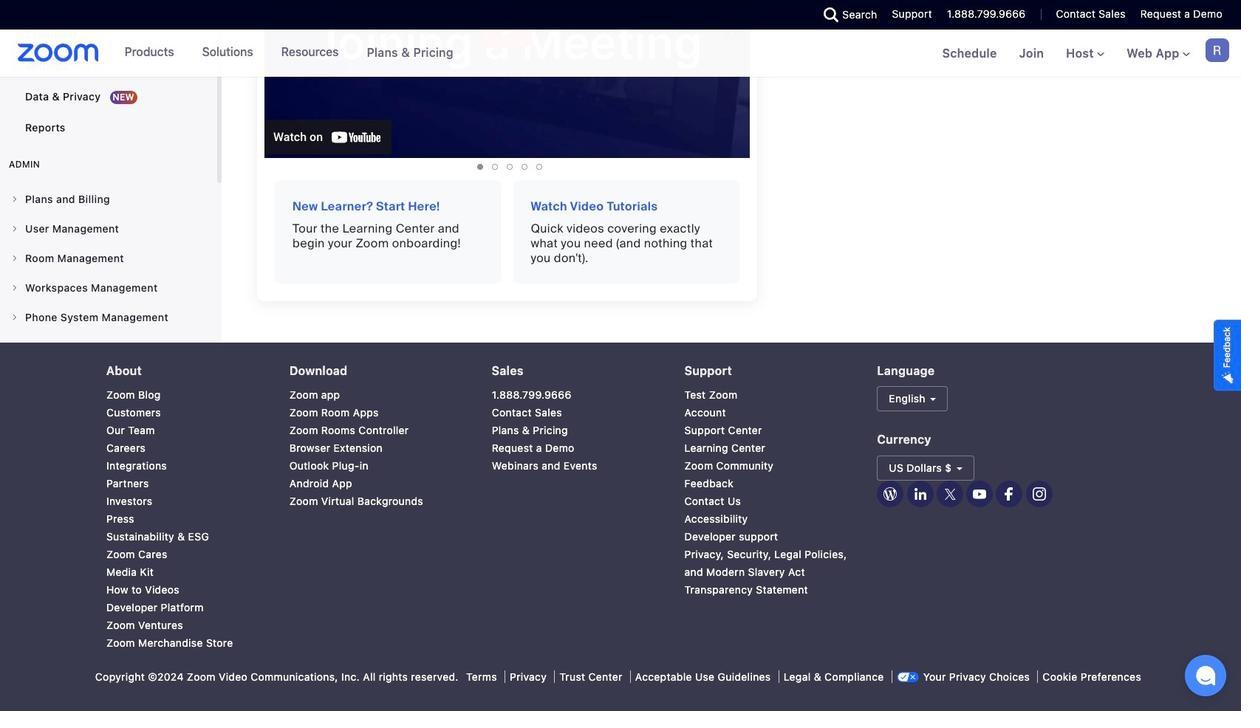 Task type: locate. For each thing, give the bounding box(es) containing it.
meetings navigation
[[931, 30, 1241, 78]]

right image for fifth menu item
[[10, 313, 19, 322]]

menu item
[[0, 185, 217, 213], [0, 215, 217, 243], [0, 244, 217, 272], [0, 274, 217, 302], [0, 303, 217, 331], [0, 333, 217, 361]]

1 vertical spatial right image
[[10, 254, 19, 263]]

4 menu item from the top
[[0, 274, 217, 302]]

right image
[[10, 224, 19, 233], [10, 254, 19, 263]]

1 right image from the top
[[10, 195, 19, 204]]

0 vertical spatial right image
[[10, 195, 19, 204]]

2 right image from the top
[[10, 283, 19, 292]]

zoom logo image
[[18, 44, 99, 62]]

open chat image
[[1195, 666, 1216, 686]]

3 right image from the top
[[10, 313, 19, 322]]

page 4 image
[[521, 164, 527, 170]]

page 3 image
[[506, 164, 512, 170]]

2 menu item from the top
[[0, 215, 217, 243]]

heading
[[106, 365, 263, 378], [289, 365, 465, 378], [492, 365, 658, 378], [685, 365, 851, 378]]

1 heading from the left
[[106, 365, 263, 378]]

2 right image from the top
[[10, 254, 19, 263]]

right image for 3rd menu item
[[10, 254, 19, 263]]

1 vertical spatial right image
[[10, 283, 19, 292]]

right image
[[10, 195, 19, 204], [10, 283, 19, 292], [10, 313, 19, 322]]

right image for 2nd menu item from the top of the admin menu menu
[[10, 224, 19, 233]]

1 right image from the top
[[10, 224, 19, 233]]

profile picture image
[[1206, 38, 1229, 62]]

banner
[[0, 30, 1241, 78]]

0 vertical spatial right image
[[10, 224, 19, 233]]

2 vertical spatial right image
[[10, 313, 19, 322]]

4 heading from the left
[[685, 365, 851, 378]]



Task type: describe. For each thing, give the bounding box(es) containing it.
page 1 image
[[477, 164, 483, 170]]

5 menu item from the top
[[0, 303, 217, 331]]

admin menu menu
[[0, 185, 217, 392]]

page 2 image
[[492, 164, 498, 170]]

product information navigation
[[99, 30, 465, 77]]

personal menu menu
[[0, 0, 217, 144]]

6 menu item from the top
[[0, 333, 217, 361]]

right image for 3rd menu item from the bottom of the admin menu menu
[[10, 283, 19, 292]]

page 5 image
[[536, 164, 542, 170]]

1 menu item from the top
[[0, 185, 217, 213]]

right image for first menu item from the top of the admin menu menu
[[10, 195, 19, 204]]

2 heading from the left
[[289, 365, 465, 378]]

3 menu item from the top
[[0, 244, 217, 272]]

3 heading from the left
[[492, 365, 658, 378]]



Task type: vqa. For each thing, say whether or not it's contained in the screenshot.
1st Menu Item from the top
yes



